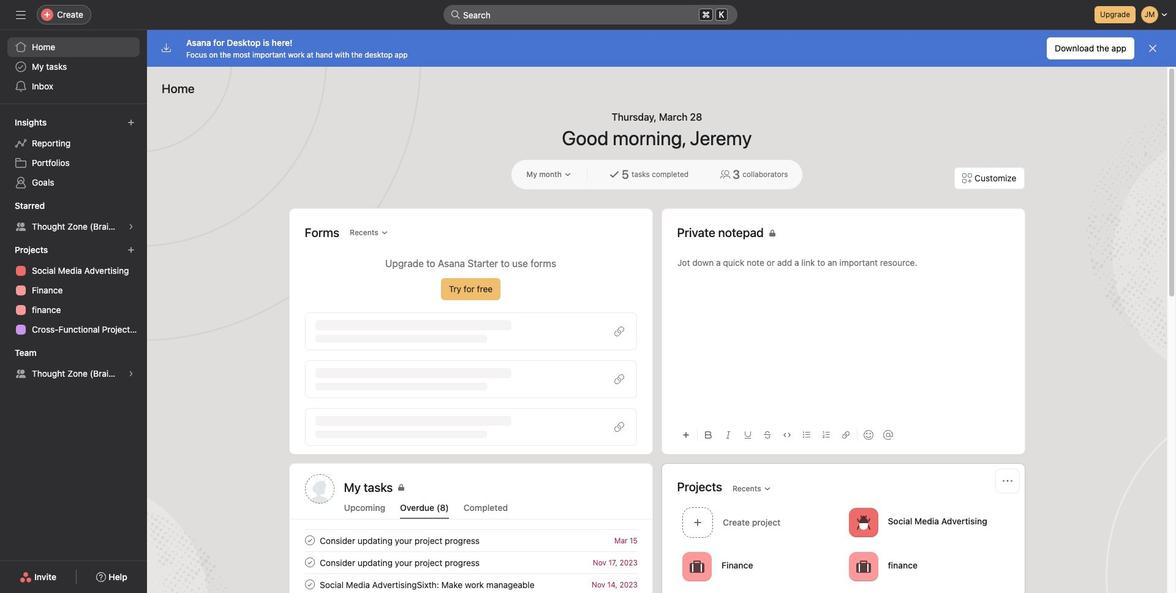 Task type: locate. For each thing, give the bounding box(es) containing it.
1 vertical spatial mark complete checkbox
[[302, 555, 317, 570]]

1 horizontal spatial briefcase image
[[856, 559, 871, 574]]

numbered list image
[[822, 431, 830, 439]]

at mention image
[[883, 430, 893, 440]]

2 mark complete image from the top
[[302, 555, 317, 570]]

0 vertical spatial mark complete checkbox
[[302, 533, 317, 548]]

0 horizontal spatial briefcase image
[[690, 559, 704, 574]]

starred element
[[0, 195, 147, 239]]

bulleted list image
[[803, 431, 810, 439]]

1 mark complete image from the top
[[302, 533, 317, 548]]

new project or portfolio image
[[127, 246, 135, 254]]

briefcase image
[[690, 559, 704, 574], [856, 559, 871, 574]]

link image
[[842, 431, 849, 439]]

0 vertical spatial mark complete image
[[302, 533, 317, 548]]

projects element
[[0, 239, 147, 342]]

Search tasks, projects, and more text field
[[444, 5, 738, 25]]

1 briefcase image from the left
[[690, 559, 704, 574]]

None field
[[444, 5, 738, 25]]

dismiss image
[[1148, 43, 1158, 53]]

toolbar
[[677, 421, 1009, 448]]

Mark complete checkbox
[[302, 533, 317, 548], [302, 555, 317, 570], [302, 577, 317, 592]]

underline image
[[744, 431, 751, 439]]

global element
[[0, 30, 147, 104]]

mark complete image for 2nd mark complete checkbox from the top
[[302, 555, 317, 570]]

list item
[[677, 504, 844, 541], [290, 529, 652, 551], [290, 551, 652, 573], [290, 573, 652, 593]]

mark complete image
[[302, 533, 317, 548], [302, 555, 317, 570]]

hide sidebar image
[[16, 10, 26, 20]]

1 vertical spatial mark complete image
[[302, 555, 317, 570]]

2 vertical spatial mark complete checkbox
[[302, 577, 317, 592]]

add profile photo image
[[305, 474, 334, 504]]

bug image
[[856, 515, 871, 530]]

strikethrough image
[[764, 431, 771, 439]]



Task type: describe. For each thing, give the bounding box(es) containing it.
teams element
[[0, 342, 147, 386]]

2 briefcase image from the left
[[856, 559, 871, 574]]

2 mark complete checkbox from the top
[[302, 555, 317, 570]]

see details, thought zone (brainstorm space) image
[[127, 223, 135, 230]]

1 mark complete checkbox from the top
[[302, 533, 317, 548]]

insert an object image
[[682, 431, 690, 439]]

code image
[[783, 431, 791, 439]]

3 mark complete checkbox from the top
[[302, 577, 317, 592]]

insights element
[[0, 111, 147, 195]]

new insights image
[[127, 119, 135, 126]]

prominent image
[[451, 10, 461, 20]]

bold image
[[705, 431, 712, 439]]

mark complete image
[[302, 577, 317, 592]]

italics image
[[724, 431, 732, 439]]

see details, thought zone (brainstorm space) image
[[127, 370, 135, 377]]

mark complete image for first mark complete checkbox from the top
[[302, 533, 317, 548]]



Task type: vqa. For each thing, say whether or not it's contained in the screenshot.
Date on the bottom of page
no



